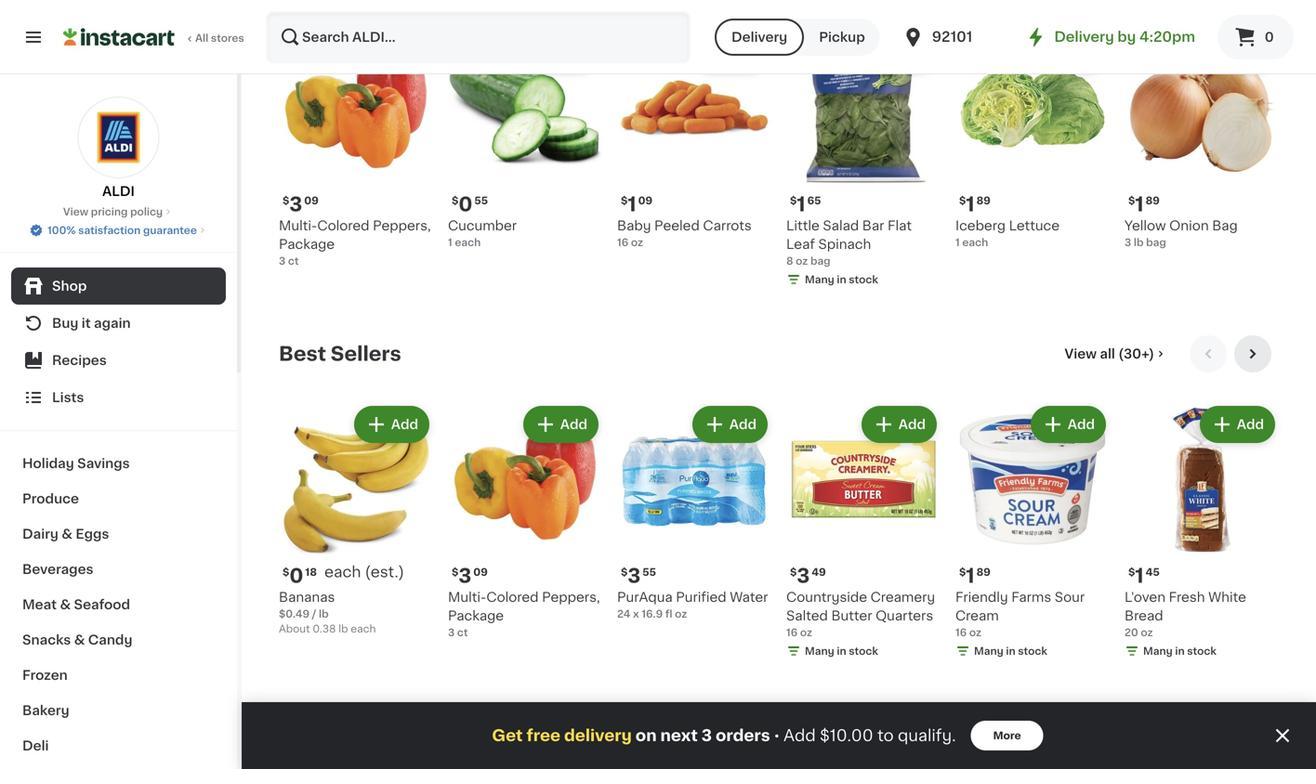 Task type: vqa. For each thing, say whether or not it's contained in the screenshot.
medium,
no



Task type: describe. For each thing, give the bounding box(es) containing it.
many for 20
[[1143, 646, 1173, 657]]

purified
[[676, 591, 726, 604]]

0 horizontal spatial package
[[279, 238, 335, 251]]

policy
[[130, 207, 163, 217]]

spinach
[[818, 238, 871, 251]]

1 for yellow onion bag
[[1135, 195, 1144, 214]]

1 for little salad bar flat leaf spinach
[[797, 195, 805, 214]]

meat & seafood link
[[11, 587, 226, 623]]

iceberg lettuce 1 each
[[955, 219, 1060, 248]]

countryside creamery salted butter quarters 16 oz
[[786, 591, 935, 638]]

cucumber
[[448, 219, 517, 232]]

more
[[993, 731, 1021, 741]]

09 inside 'item carousel' region
[[473, 567, 488, 578]]

many in stock for butter
[[805, 646, 878, 657]]

(est.)
[[365, 565, 404, 580]]

ct inside 'item carousel' region
[[457, 628, 468, 638]]

add button for friendly farms sour cream
[[1032, 408, 1104, 441]]

friendly
[[955, 591, 1008, 604]]

0 horizontal spatial peppers,
[[373, 219, 431, 232]]

view pricing policy
[[63, 207, 163, 217]]

3 inside the yellow onion bag 3 lb bag
[[1125, 237, 1131, 248]]

& for meat
[[60, 599, 71, 612]]

multi-colored peppers, package 3 ct inside 'item carousel' region
[[448, 591, 600, 638]]

stock for cream
[[1018, 646, 1047, 657]]

peeled
[[654, 219, 700, 232]]

add button for baby peeled carrots
[[694, 36, 766, 70]]

produce link
[[11, 481, 226, 517]]

bananas $0.49 / lb about 0.38 lb each
[[279, 591, 376, 634]]

cream
[[955, 610, 999, 623]]

buy it again link
[[11, 305, 226, 342]]

add for friendly farms sour cream
[[1068, 418, 1095, 431]]

(30+)
[[1118, 348, 1154, 361]]

sour
[[1055, 591, 1085, 604]]

Search field
[[268, 13, 689, 61]]

09 inside $ 1 09
[[638, 196, 653, 206]]

65
[[807, 196, 821, 206]]

satisfaction
[[78, 225, 141, 236]]

instacart logo image
[[63, 26, 175, 48]]

delivery button
[[715, 19, 804, 56]]

onion
[[1169, 219, 1209, 232]]

aldi logo image
[[78, 97, 159, 178]]

meat & seafood
[[22, 599, 130, 612]]

55 for 0
[[474, 196, 488, 206]]

cucumber 1 each
[[448, 219, 517, 248]]

view pricing policy link
[[63, 204, 174, 219]]

each inside iceberg lettuce 1 each
[[962, 237, 988, 248]]

aldi
[[102, 185, 135, 198]]

buy
[[52, 317, 78, 330]]

seafood
[[74, 599, 130, 612]]

baby peeled carrots 16 oz
[[617, 219, 752, 248]]

1 horizontal spatial lb
[[339, 624, 348, 634]]

16 inside countryside creamery salted butter quarters 16 oz
[[786, 628, 798, 638]]

puraqua purified water 24 x 16.9 fl oz
[[617, 591, 768, 619]]

sellers
[[331, 344, 401, 364]]

pricing
[[91, 207, 128, 217]]

add for yellow onion bag
[[1237, 46, 1264, 59]]

countryside
[[786, 591, 867, 604]]

oz inside puraqua purified water 24 x 16.9 fl oz
[[675, 609, 687, 619]]

16.9
[[642, 609, 663, 619]]

delivery by 4:20pm link
[[1025, 26, 1195, 48]]

pickup
[[819, 31, 865, 44]]

$ 0 18
[[283, 566, 317, 586]]

recipes
[[52, 354, 107, 367]]

puraqua
[[617, 591, 673, 604]]

add for countryside creamery salted butter quarters
[[899, 418, 926, 431]]

100%
[[47, 225, 76, 236]]

baby
[[617, 219, 651, 232]]

leaf
[[786, 238, 815, 251]]

add inside treatment tracker modal dialog
[[784, 728, 816, 744]]

add for multi-colored peppers, package
[[560, 418, 587, 431]]

add for bananas
[[391, 418, 418, 431]]

bakery
[[22, 705, 69, 718]]

add for puraqua purified water
[[729, 418, 757, 431]]

oz inside l'oven fresh white bread 20 oz
[[1141, 628, 1153, 638]]

4:20pm
[[1139, 30, 1195, 44]]

more button
[[971, 721, 1043, 751]]

89 for 3
[[976, 567, 991, 578]]

buy it again
[[52, 317, 131, 330]]

by
[[1118, 30, 1136, 44]]

butter
[[831, 610, 872, 623]]

delivery for delivery
[[732, 31, 787, 44]]

fl
[[665, 609, 672, 619]]

dairy & eggs link
[[11, 517, 226, 552]]

salted
[[786, 610, 828, 623]]

lists
[[52, 391, 84, 404]]

many for 16
[[974, 646, 1003, 657]]

orders
[[716, 728, 770, 744]]

farms
[[1011, 591, 1051, 604]]

delivery by 4:20pm
[[1054, 30, 1195, 44]]

holiday
[[22, 457, 74, 470]]

all
[[1100, 348, 1115, 361]]

$ 0 55
[[452, 195, 488, 214]]

/
[[312, 609, 316, 619]]

bar
[[862, 219, 884, 232]]

dairy
[[22, 528, 58, 541]]

& for dairy
[[62, 528, 72, 541]]

$ inside $ 0 55
[[452, 196, 459, 206]]

0 inside button
[[1265, 31, 1274, 44]]

get
[[492, 728, 523, 744]]

in for butter
[[837, 646, 846, 657]]

$ inside $ 3 55
[[621, 567, 628, 578]]

$0.49
[[279, 609, 309, 619]]

oz inside countryside creamery salted butter quarters 16 oz
[[800, 628, 812, 638]]

view for view all (30+)
[[1065, 348, 1097, 361]]

savings
[[77, 457, 130, 470]]

bananas
[[279, 591, 335, 604]]

0 vertical spatial multi-colored peppers, package 3 ct
[[279, 219, 431, 266]]

x
[[633, 609, 639, 619]]

get free delivery on next 3 orders • add $10.00 to qualify.
[[492, 728, 956, 744]]

dairy & eggs
[[22, 528, 109, 541]]

creamery
[[871, 591, 935, 604]]

next
[[660, 728, 698, 744]]

89 for 1
[[976, 196, 991, 206]]

in for flat
[[837, 275, 846, 285]]

1 inside cucumber 1 each
[[448, 237, 452, 248]]

1 vertical spatial lb
[[319, 609, 329, 619]]

add button for multi-colored peppers, package
[[525, 408, 597, 441]]

$ 1 89 for 3
[[959, 566, 991, 586]]

many for quarters
[[805, 646, 834, 657]]

$ 1 65
[[790, 195, 821, 214]]

1 inside iceberg lettuce 1 each
[[955, 237, 960, 248]]

stock for bread
[[1187, 646, 1216, 657]]

$ inside $ 1 65
[[790, 196, 797, 206]]

45
[[1146, 567, 1160, 578]]

yellow
[[1125, 219, 1166, 232]]

in for cream
[[1006, 646, 1015, 657]]

add for l'oven fresh white bread
[[1237, 418, 1264, 431]]



Task type: locate. For each thing, give the bounding box(es) containing it.
all
[[195, 33, 208, 43]]

1 horizontal spatial 55
[[642, 567, 656, 578]]

coca cola image
[[678, 751, 712, 770]]

bread
[[1125, 610, 1163, 623]]

0 inside 'item carousel' region
[[289, 566, 303, 586]]

lettuce
[[1009, 219, 1060, 232]]

l'oven fresh white bread 20 oz
[[1125, 591, 1246, 638]]

add for baby peeled carrots
[[729, 46, 757, 59]]

1 horizontal spatial $ 3 09
[[452, 566, 488, 586]]

100% satisfaction guarantee button
[[29, 219, 208, 238]]

l'oven
[[1125, 591, 1166, 604]]

$ 1 89 inside 'item carousel' region
[[959, 566, 991, 586]]

0 vertical spatial ct
[[288, 256, 299, 266]]

2 horizontal spatial 09
[[638, 196, 653, 206]]

2 horizontal spatial lb
[[1134, 237, 1144, 248]]

iceberg
[[955, 219, 1006, 232]]

lists link
[[11, 379, 226, 416]]

many in stock for bread
[[1143, 646, 1216, 657]]

0 horizontal spatial $ 3 09
[[283, 195, 319, 214]]

1 vertical spatial view
[[1065, 348, 1097, 361]]

55 up puraqua
[[642, 567, 656, 578]]

add
[[729, 46, 757, 59], [899, 46, 926, 59], [1237, 46, 1264, 59], [391, 418, 418, 431], [560, 418, 587, 431], [729, 418, 757, 431], [899, 418, 926, 431], [1068, 418, 1095, 431], [1237, 418, 1264, 431], [784, 728, 816, 744]]

$ inside the $ 0 18
[[283, 567, 289, 578]]

0 horizontal spatial colored
[[317, 219, 369, 232]]

multi-colored peppers, package 3 ct
[[279, 219, 431, 266], [448, 591, 600, 638]]

oz right 20 at the bottom of page
[[1141, 628, 1153, 638]]

lb right /
[[319, 609, 329, 619]]

1 for iceberg lettuce
[[966, 195, 975, 214]]

0 horizontal spatial view
[[63, 207, 88, 217]]

share holiday magic image
[[280, 708, 663, 770]]

1 horizontal spatial colored
[[486, 591, 539, 604]]

each inside cucumber 1 each
[[455, 237, 481, 248]]

1 for friendly farms sour cream
[[966, 566, 975, 586]]

$ 3 49
[[790, 566, 826, 586]]

many in stock for flat
[[805, 275, 878, 285]]

2 vertical spatial 0
[[289, 566, 303, 586]]

snacks & candy
[[22, 634, 132, 647]]

& right meat
[[60, 599, 71, 612]]

stock for flat
[[849, 275, 878, 285]]

bag down yellow
[[1146, 237, 1166, 248]]

1 vertical spatial package
[[448, 610, 504, 623]]

oz inside the little salad bar flat leaf spinach 8 oz bag
[[796, 256, 808, 266]]

delivery left by
[[1054, 30, 1114, 44]]

in down butter
[[837, 646, 846, 657]]

peppers,
[[373, 219, 431, 232], [542, 591, 600, 604]]

0 button
[[1218, 15, 1294, 59]]

bag
[[1212, 219, 1238, 232]]

0 vertical spatial package
[[279, 238, 335, 251]]

$ 3 09 inside 'item carousel' region
[[452, 566, 488, 586]]

water
[[730, 591, 768, 604]]

$ inside $ 3 49
[[790, 567, 797, 578]]

$ 1 89 up yellow
[[1128, 195, 1160, 214]]

many for leaf
[[805, 275, 834, 285]]

$ inside $ 1 09
[[621, 196, 628, 206]]

0 for $ 0 18
[[289, 566, 303, 586]]

0 vertical spatial colored
[[317, 219, 369, 232]]

lb right 0.38
[[339, 624, 348, 634]]

produce
[[22, 493, 79, 506]]

55 for 3
[[642, 567, 656, 578]]

each down iceberg
[[962, 237, 988, 248]]

many in stock down butter
[[805, 646, 878, 657]]

aldi link
[[78, 97, 159, 201]]

89 inside 'item carousel' region
[[976, 567, 991, 578]]

bag
[[1146, 237, 1166, 248], [810, 256, 831, 266]]

1 up yellow
[[1135, 195, 1144, 214]]

2 horizontal spatial 16
[[955, 628, 967, 638]]

holiday savings link
[[11, 446, 226, 481]]

multi- inside 'item carousel' region
[[448, 591, 486, 604]]

$ 1 89 up iceberg
[[959, 195, 991, 214]]

0 vertical spatial multi-
[[279, 219, 317, 232]]

in
[[837, 275, 846, 285], [837, 646, 846, 657], [1006, 646, 1015, 657], [1175, 646, 1185, 657]]

16 down salted
[[786, 628, 798, 638]]

1 up iceberg
[[966, 195, 975, 214]]

little
[[786, 219, 820, 232]]

each
[[455, 237, 481, 248], [962, 237, 988, 248], [324, 565, 361, 580], [351, 624, 376, 634]]

eggs
[[76, 528, 109, 541]]

treatment tracker modal dialog
[[242, 703, 1316, 770]]

oz inside the baby peeled carrots 16 oz
[[631, 237, 643, 248]]

frozen link
[[11, 658, 226, 693]]

0 horizontal spatial delivery
[[732, 31, 787, 44]]

0 vertical spatial 0
[[1265, 31, 1274, 44]]

16 inside the baby peeled carrots 16 oz
[[617, 237, 628, 248]]

None search field
[[266, 11, 691, 63]]

1 horizontal spatial 0
[[459, 195, 473, 214]]

yellow onion bag 3 lb bag
[[1125, 219, 1238, 248]]

delivery inside button
[[732, 31, 787, 44]]

stock down the little salad bar flat leaf spinach 8 oz bag on the right
[[849, 275, 878, 285]]

stock
[[849, 275, 878, 285], [849, 646, 878, 657], [1018, 646, 1047, 657], [1187, 646, 1216, 657]]

peppers, inside 'item carousel' region
[[542, 591, 600, 604]]

1 horizontal spatial view
[[1065, 348, 1097, 361]]

$ 1 89 for 1
[[959, 195, 991, 214]]

friendly farms sour cream 16 oz
[[955, 591, 1085, 638]]

1 horizontal spatial delivery
[[1054, 30, 1114, 44]]

many
[[805, 275, 834, 285], [805, 646, 834, 657], [974, 646, 1003, 657], [1143, 646, 1173, 657]]

92101
[[932, 30, 972, 44]]

0 horizontal spatial 0
[[289, 566, 303, 586]]

many down salted
[[805, 646, 834, 657]]

16 down cream
[[955, 628, 967, 638]]

oz right the 8
[[796, 256, 808, 266]]

89 up yellow
[[1146, 196, 1160, 206]]

each down the cucumber in the top left of the page
[[455, 237, 481, 248]]

0 vertical spatial 55
[[474, 196, 488, 206]]

peppers, left puraqua
[[542, 591, 600, 604]]

$ inside $ 1 45
[[1128, 567, 1135, 578]]

100% satisfaction guarantee
[[47, 225, 197, 236]]

in down spinach
[[837, 275, 846, 285]]

•
[[774, 728, 780, 743]]

0 for $ 0 55
[[459, 195, 473, 214]]

0 horizontal spatial 55
[[474, 196, 488, 206]]

in down l'oven fresh white bread 20 oz
[[1175, 646, 1185, 657]]

& left candy
[[74, 634, 85, 647]]

each right 0.38
[[351, 624, 376, 634]]

24
[[617, 609, 630, 619]]

peppers, left the cucumber in the top left of the page
[[373, 219, 431, 232]]

1 horizontal spatial multi-
[[448, 591, 486, 604]]

beverages
[[22, 563, 93, 576]]

frozen
[[22, 669, 68, 682]]

add button for bananas
[[356, 408, 428, 441]]

$10.00
[[820, 728, 873, 744]]

0 vertical spatial bag
[[1146, 237, 1166, 248]]

again
[[94, 317, 131, 330]]

09
[[304, 196, 319, 206], [638, 196, 653, 206], [473, 567, 488, 578]]

stock down friendly farms sour cream 16 oz
[[1018, 646, 1047, 657]]

each right 18
[[324, 565, 361, 580]]

each inside bananas $0.49 / lb about 0.38 lb each
[[351, 624, 376, 634]]

view up 100% at the top left
[[63, 207, 88, 217]]

multi-
[[279, 219, 317, 232], [448, 591, 486, 604]]

add button for l'oven fresh white bread
[[1202, 408, 1273, 441]]

stock down l'oven fresh white bread 20 oz
[[1187, 646, 1216, 657]]

2 vertical spatial &
[[74, 634, 85, 647]]

1 horizontal spatial package
[[448, 610, 504, 623]]

add button for puraqua purified water
[[694, 408, 766, 441]]

$ 1 45
[[1128, 566, 1160, 586]]

1 for l'oven fresh white bread
[[1135, 566, 1144, 586]]

deli link
[[11, 729, 226, 764]]

1 vertical spatial multi-
[[448, 591, 486, 604]]

18
[[305, 567, 317, 578]]

8
[[786, 256, 793, 266]]

0 vertical spatial view
[[63, 207, 88, 217]]

1 horizontal spatial bag
[[1146, 237, 1166, 248]]

89 up iceberg
[[976, 196, 991, 206]]

1 horizontal spatial 09
[[473, 567, 488, 578]]

view left all
[[1065, 348, 1097, 361]]

0 horizontal spatial multi-colored peppers, package 3 ct
[[279, 219, 431, 266]]

many in stock down l'oven fresh white bread 20 oz
[[1143, 646, 1216, 657]]

$0.18 each (estimated) element
[[279, 564, 433, 588]]

little salad bar flat leaf spinach 8 oz bag
[[786, 219, 912, 266]]

bag down leaf
[[810, 256, 831, 266]]

0 horizontal spatial ct
[[288, 256, 299, 266]]

1 vertical spatial &
[[60, 599, 71, 612]]

delivery for delivery by 4:20pm
[[1054, 30, 1114, 44]]

1 down iceberg
[[955, 237, 960, 248]]

view all (30+)
[[1065, 348, 1154, 361]]

1 left 65
[[797, 195, 805, 214]]

each inside $0.18 each (estimated) element
[[324, 565, 361, 580]]

qualify.
[[898, 728, 956, 744]]

1 vertical spatial $ 3 09
[[452, 566, 488, 586]]

0 vertical spatial &
[[62, 528, 72, 541]]

stores
[[211, 33, 244, 43]]

holiday savings
[[22, 457, 130, 470]]

& left eggs
[[62, 528, 72, 541]]

3 inside treatment tracker modal dialog
[[701, 728, 712, 744]]

oz down baby
[[631, 237, 643, 248]]

3
[[289, 195, 302, 214], [1125, 237, 1131, 248], [279, 256, 286, 266], [459, 566, 471, 586], [628, 566, 641, 586], [797, 566, 810, 586], [448, 628, 455, 638], [701, 728, 712, 744]]

2 horizontal spatial 0
[[1265, 31, 1274, 44]]

92101 button
[[902, 11, 1014, 63]]

1 vertical spatial 55
[[642, 567, 656, 578]]

package inside 'item carousel' region
[[448, 610, 504, 623]]

service type group
[[715, 19, 880, 56]]

16 down baby
[[617, 237, 628, 248]]

best
[[279, 344, 326, 364]]

1 horizontal spatial peppers,
[[542, 591, 600, 604]]

2 vertical spatial lb
[[339, 624, 348, 634]]

1 left 45
[[1135, 566, 1144, 586]]

view for view pricing policy
[[63, 207, 88, 217]]

1 vertical spatial multi-colored peppers, package 3 ct
[[448, 591, 600, 638]]

1 up friendly
[[966, 566, 975, 586]]

it
[[82, 317, 91, 330]]

oz right fl
[[675, 609, 687, 619]]

oz down salted
[[800, 628, 812, 638]]

meat
[[22, 599, 57, 612]]

in down friendly farms sour cream 16 oz
[[1006, 646, 1015, 657]]

best sellers
[[279, 344, 401, 364]]

fresh
[[1169, 591, 1205, 604]]

$ 1 09
[[621, 195, 653, 214]]

16
[[617, 237, 628, 248], [786, 628, 798, 638], [955, 628, 967, 638]]

1 vertical spatial colored
[[486, 591, 539, 604]]

& for snacks
[[74, 634, 85, 647]]

snacks
[[22, 634, 71, 647]]

item carousel region
[[279, 336, 1279, 692]]

1 horizontal spatial ct
[[457, 628, 468, 638]]

0 horizontal spatial lb
[[319, 609, 329, 619]]

1 vertical spatial peppers,
[[542, 591, 600, 604]]

shop
[[52, 280, 87, 293]]

add for little salad bar flat leaf spinach
[[899, 46, 926, 59]]

colored inside 'item carousel' region
[[486, 591, 539, 604]]

many in stock for cream
[[974, 646, 1047, 657]]

recipes link
[[11, 342, 226, 379]]

89 up friendly
[[976, 567, 991, 578]]

stock for butter
[[849, 646, 878, 657]]

0 horizontal spatial 09
[[304, 196, 319, 206]]

lb inside the yellow onion bag 3 lb bag
[[1134, 237, 1144, 248]]

in for bread
[[1175, 646, 1185, 657]]

1 vertical spatial ct
[[457, 628, 468, 638]]

stock down countryside creamery salted butter quarters 16 oz
[[849, 646, 878, 657]]

many in stock down spinach
[[805, 275, 878, 285]]

delivery left pickup
[[732, 31, 787, 44]]

lb down yellow
[[1134, 237, 1144, 248]]

pickup button
[[804, 19, 880, 56]]

0 vertical spatial $ 3 09
[[283, 195, 319, 214]]

1 for baby peeled carrots
[[628, 195, 636, 214]]

0 horizontal spatial bag
[[810, 256, 831, 266]]

product group
[[279, 31, 433, 269], [448, 31, 602, 250], [617, 31, 771, 250], [786, 31, 941, 291], [955, 31, 1110, 250], [1125, 31, 1279, 250], [279, 402, 433, 637], [448, 402, 602, 640], [617, 402, 771, 622], [786, 402, 941, 663], [955, 402, 1110, 663], [1125, 402, 1279, 663]]

1 horizontal spatial 16
[[786, 628, 798, 638]]

lb
[[1134, 237, 1144, 248], [319, 609, 329, 619], [339, 624, 348, 634]]

55 up the cucumber in the top left of the page
[[474, 196, 488, 206]]

many down bread
[[1143, 646, 1173, 657]]

& inside "link"
[[74, 634, 85, 647]]

oz inside friendly farms sour cream 16 oz
[[969, 628, 981, 638]]

0 vertical spatial peppers,
[[373, 219, 431, 232]]

0 horizontal spatial 16
[[617, 237, 628, 248]]

1 vertical spatial bag
[[810, 256, 831, 266]]

bag inside the yellow onion bag 3 lb bag
[[1146, 237, 1166, 248]]

many down leaf
[[805, 275, 834, 285]]

add button for countryside creamery salted butter quarters
[[863, 408, 935, 441]]

bag inside the little salad bar flat leaf spinach 8 oz bag
[[810, 256, 831, 266]]

$ 3 55
[[621, 566, 656, 586]]

55 inside $ 0 55
[[474, 196, 488, 206]]

many down cream
[[974, 646, 1003, 657]]

each (est.)
[[324, 565, 404, 580]]

1 down the cucumber in the top left of the page
[[448, 237, 452, 248]]

1 up baby
[[628, 195, 636, 214]]

$ 1 89 up friendly
[[959, 566, 991, 586]]

view inside popup button
[[1065, 348, 1097, 361]]

1 vertical spatial 0
[[459, 195, 473, 214]]

add button for yellow onion bag
[[1202, 36, 1273, 70]]

guarantee
[[143, 225, 197, 236]]

16 inside friendly farms sour cream 16 oz
[[955, 628, 967, 638]]

oz down cream
[[969, 628, 981, 638]]

0 vertical spatial lb
[[1134, 237, 1144, 248]]

many in stock down friendly farms sour cream 16 oz
[[974, 646, 1047, 657]]

flat
[[888, 219, 912, 232]]

55 inside $ 3 55
[[642, 567, 656, 578]]

1 horizontal spatial multi-colored peppers, package 3 ct
[[448, 591, 600, 638]]

0 horizontal spatial multi-
[[279, 219, 317, 232]]

shop link
[[11, 268, 226, 305]]

candy
[[88, 634, 132, 647]]

$ 3 09
[[283, 195, 319, 214], [452, 566, 488, 586]]

add button for little salad bar flat leaf spinach
[[863, 36, 935, 70]]

20
[[1125, 628, 1138, 638]]

view all (30+) button
[[1057, 336, 1175, 373]]



